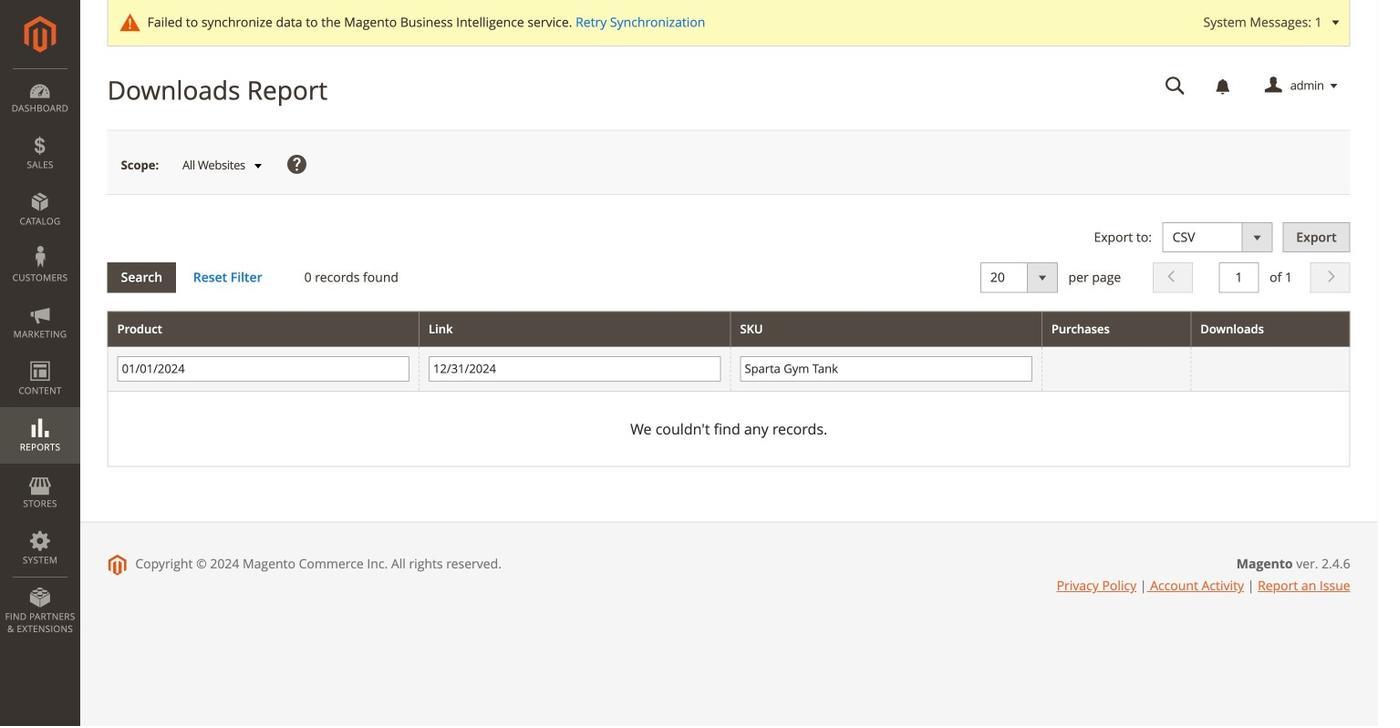 Task type: locate. For each thing, give the bounding box(es) containing it.
None text field
[[1152, 70, 1198, 102]]

None text field
[[1219, 263, 1259, 293], [117, 357, 410, 382], [429, 357, 721, 382], [740, 357, 1032, 382], [1219, 263, 1259, 293], [117, 357, 410, 382], [429, 357, 721, 382], [740, 357, 1032, 382]]

menu bar
[[0, 68, 80, 645]]



Task type: describe. For each thing, give the bounding box(es) containing it.
magento admin panel image
[[24, 16, 56, 53]]



